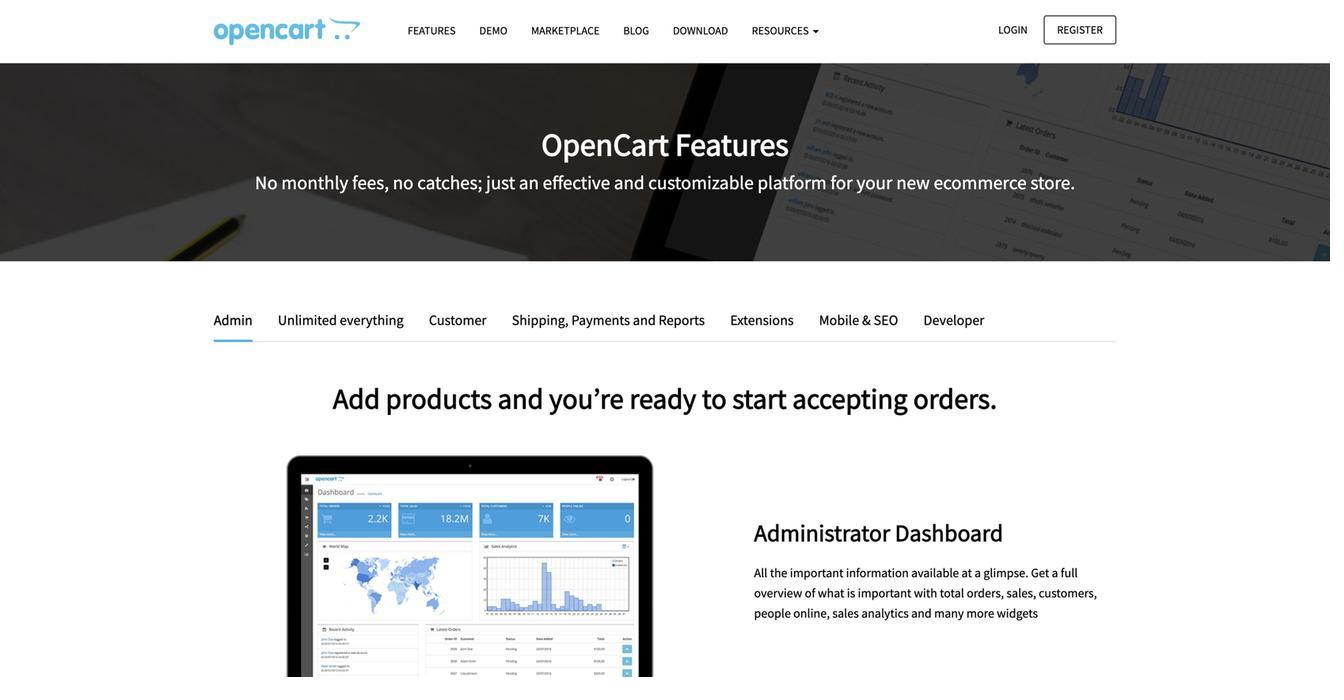 Task type: locate. For each thing, give the bounding box(es) containing it.
resources link
[[740, 17, 831, 44]]

platform
[[758, 171, 827, 195]]

1 horizontal spatial features
[[675, 125, 789, 165]]

of
[[805, 585, 816, 601]]

seo
[[874, 311, 899, 329]]

1 horizontal spatial important
[[858, 585, 912, 601]]

2 a from the left
[[1052, 565, 1059, 581]]

glimpse.
[[984, 565, 1029, 581]]

at
[[962, 565, 973, 581]]

1 horizontal spatial a
[[1052, 565, 1059, 581]]

fees,
[[352, 171, 389, 195]]

0 horizontal spatial features
[[408, 23, 456, 38]]

the
[[770, 565, 788, 581]]

demo link
[[468, 17, 520, 44]]

new
[[897, 171, 930, 195]]

with
[[914, 585, 938, 601]]

and
[[614, 171, 645, 195], [633, 311, 656, 329], [498, 380, 544, 416], [912, 606, 932, 622]]

features
[[408, 23, 456, 38], [675, 125, 789, 165]]

effective
[[543, 171, 610, 195]]

unlimited everything
[[278, 311, 404, 329]]

extensions
[[731, 311, 794, 329]]

get
[[1032, 565, 1050, 581]]

more
[[967, 606, 995, 622]]

features inside opencart features no monthly fees, no catches; just an effective and customizable platform for your new ecommerce store.
[[675, 125, 789, 165]]

just
[[486, 171, 515, 195]]

to
[[702, 380, 727, 416]]

customer
[[429, 311, 487, 329]]

overview
[[754, 585, 803, 601]]

0 horizontal spatial a
[[975, 565, 981, 581]]

0 vertical spatial important
[[790, 565, 844, 581]]

shipping,
[[512, 311, 569, 329]]

total
[[940, 585, 965, 601]]

marketplace
[[531, 23, 600, 38]]

download
[[673, 23, 728, 38]]

demo
[[480, 23, 508, 38]]

many
[[935, 606, 964, 622]]

0 vertical spatial features
[[408, 23, 456, 38]]

login
[[999, 23, 1028, 37]]

login link
[[985, 15, 1042, 44]]

a left full
[[1052, 565, 1059, 581]]

sales,
[[1007, 585, 1037, 601]]

a right at
[[975, 565, 981, 581]]

resources
[[752, 23, 811, 38]]

monthly
[[282, 171, 348, 195]]

and inside opencart features no monthly fees, no catches; just an effective and customizable platform for your new ecommerce store.
[[614, 171, 645, 195]]

important up of at the bottom
[[790, 565, 844, 581]]

1 vertical spatial features
[[675, 125, 789, 165]]

a
[[975, 565, 981, 581], [1052, 565, 1059, 581]]

widgets
[[997, 606, 1038, 622]]

administrator
[[754, 518, 891, 548]]

features up customizable
[[675, 125, 789, 165]]

important up analytics
[[858, 585, 912, 601]]

online,
[[794, 606, 830, 622]]

your
[[857, 171, 893, 195]]

important
[[790, 565, 844, 581], [858, 585, 912, 601]]

features link
[[396, 17, 468, 44]]

features left demo
[[408, 23, 456, 38]]

reports
[[659, 311, 705, 329]]

and down opencart
[[614, 171, 645, 195]]

customizable
[[649, 171, 754, 195]]

and left reports
[[633, 311, 656, 329]]

administrator dashboard image
[[214, 455, 731, 677]]

information
[[846, 565, 909, 581]]

and down with
[[912, 606, 932, 622]]

developer
[[924, 311, 985, 329]]

analytics
[[862, 606, 909, 622]]

dashboard
[[895, 518, 1004, 548]]

and inside all the important information available at a glimpse. get a full overview of what is important with total orders, sales, customers, people online, sales analytics and many more widgets
[[912, 606, 932, 622]]

customers,
[[1039, 585, 1098, 601]]

opencart
[[542, 125, 669, 165]]



Task type: describe. For each thing, give the bounding box(es) containing it.
and left you're
[[498, 380, 544, 416]]

start
[[733, 380, 787, 416]]

available
[[912, 565, 960, 581]]

ready
[[630, 380, 697, 416]]

sales
[[833, 606, 859, 622]]

download link
[[661, 17, 740, 44]]

you're
[[549, 380, 624, 416]]

unlimited
[[278, 311, 337, 329]]

catches;
[[417, 171, 483, 195]]

opencart - features image
[[214, 17, 360, 45]]

full
[[1061, 565, 1078, 581]]

add
[[333, 380, 380, 416]]

products
[[386, 380, 492, 416]]

orders.
[[914, 380, 998, 416]]

blog
[[624, 23, 649, 38]]

everything
[[340, 311, 404, 329]]

for
[[831, 171, 853, 195]]

is
[[847, 585, 856, 601]]

blog link
[[612, 17, 661, 44]]

no
[[393, 171, 414, 195]]

admin link
[[214, 309, 265, 342]]

1 a from the left
[[975, 565, 981, 581]]

shipping, payments and reports
[[512, 311, 705, 329]]

0 horizontal spatial important
[[790, 565, 844, 581]]

mobile & seo link
[[808, 309, 911, 332]]

1 vertical spatial important
[[858, 585, 912, 601]]

all the important information available at a glimpse. get a full overview of what is important with total orders, sales, customers, people online, sales analytics and many more widgets
[[754, 565, 1098, 622]]

accepting
[[793, 380, 908, 416]]

customer link
[[417, 309, 499, 332]]

orders,
[[967, 585, 1004, 601]]

mobile
[[819, 311, 860, 329]]

mobile & seo
[[819, 311, 899, 329]]

what
[[818, 585, 845, 601]]

opencart features no monthly fees, no catches; just an effective and customizable platform for your new ecommerce store.
[[255, 125, 1076, 195]]

payments
[[572, 311, 630, 329]]

extensions link
[[719, 309, 806, 332]]

admin
[[214, 311, 253, 329]]

marketplace link
[[520, 17, 612, 44]]

&
[[863, 311, 871, 329]]

unlimited everything link
[[266, 309, 416, 332]]

store.
[[1031, 171, 1076, 195]]

all
[[754, 565, 768, 581]]

administrator dashboard
[[754, 518, 1004, 548]]

no
[[255, 171, 278, 195]]

ecommerce
[[934, 171, 1027, 195]]

developer link
[[912, 309, 985, 332]]

people
[[754, 606, 791, 622]]

shipping, payments and reports link
[[500, 309, 717, 332]]

register
[[1058, 23, 1103, 37]]

an
[[519, 171, 539, 195]]

add products and you're ready to start accepting orders.
[[333, 380, 998, 416]]

register link
[[1044, 15, 1117, 44]]



Task type: vqa. For each thing, say whether or not it's contained in the screenshot.
OpenCart - Open Source Shopping Cart Solution image
no



